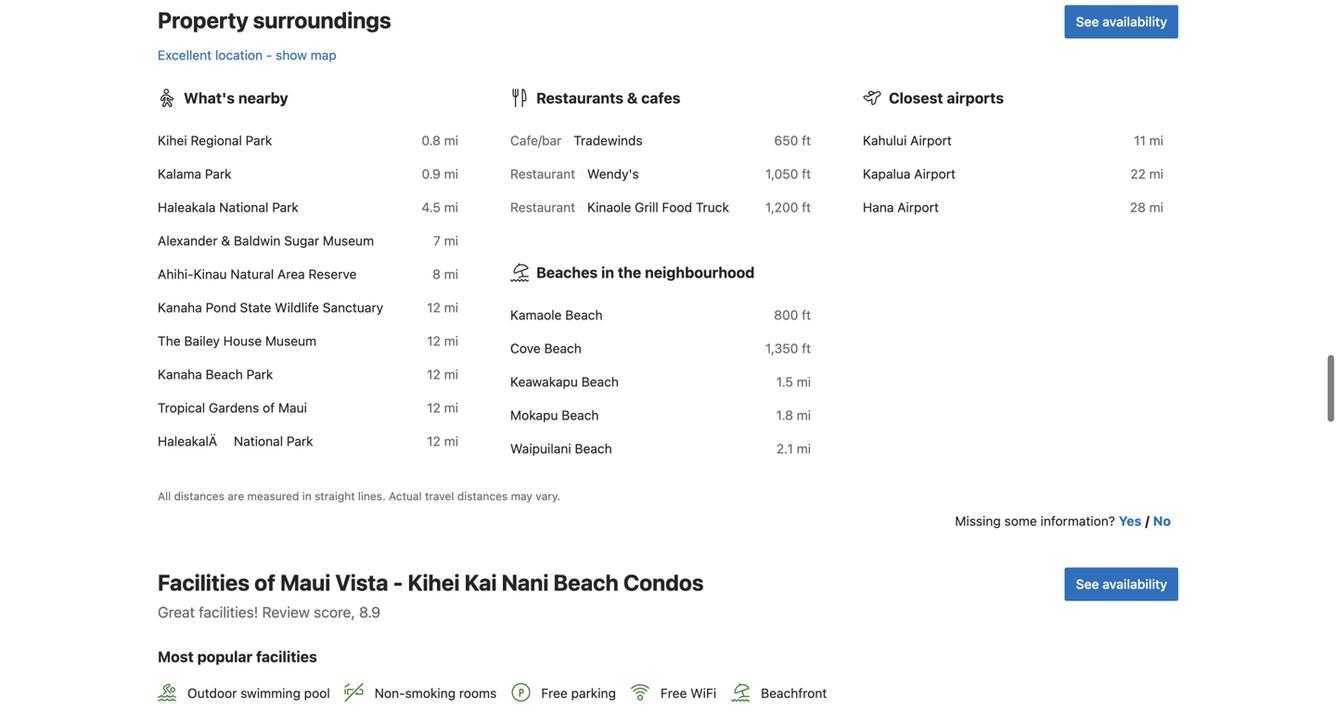 Task type: describe. For each thing, give the bounding box(es) containing it.
12 for museum
[[427, 333, 441, 349]]

0 horizontal spatial -
[[266, 47, 272, 63]]

vista
[[335, 570, 388, 596]]

smoking
[[405, 685, 456, 701]]

mi for kapalua airport
[[1150, 166, 1164, 182]]

missing some information? yes / no
[[956, 513, 1171, 529]]

the bailey house museum
[[158, 333, 317, 349]]

650
[[775, 133, 799, 148]]

mokapu beach
[[511, 408, 599, 423]]

1,200
[[766, 200, 799, 215]]

truck
[[696, 200, 729, 215]]

0 horizontal spatial kihei
[[158, 133, 187, 148]]

house
[[223, 333, 262, 349]]

beaches
[[537, 264, 598, 281]]

beach for keawakapu
[[582, 374, 619, 389]]

alexander
[[158, 233, 218, 248]]

what's nearby
[[184, 89, 288, 107]]

surroundings
[[253, 7, 391, 33]]

pond
[[206, 300, 236, 315]]

beach for cove
[[544, 341, 582, 356]]

park for haleakalä national park
[[287, 434, 313, 449]]

location
[[215, 47, 263, 63]]

wifi
[[691, 685, 717, 701]]

missing
[[956, 513, 1001, 529]]

nearby
[[238, 89, 288, 107]]

tropical
[[158, 400, 205, 415]]

keawakapu
[[511, 374, 578, 389]]

closest
[[889, 89, 944, 107]]

see for 1st the see availability 'button' from the bottom
[[1076, 576, 1100, 592]]

national for haleakalä
[[234, 434, 283, 449]]

mi for haleakala national park
[[444, 200, 459, 215]]

great
[[158, 603, 195, 621]]

mi for the bailey house museum
[[444, 333, 459, 349]]

regional
[[191, 133, 242, 148]]

beaches in the neighbourhood
[[537, 264, 755, 281]]

airport for kahului airport
[[911, 133, 952, 148]]

28
[[1130, 200, 1146, 215]]

1 horizontal spatial in
[[601, 264, 614, 281]]

information?
[[1041, 513, 1116, 529]]

800
[[774, 307, 799, 323]]

0.9 mi
[[422, 166, 459, 182]]

0.8 mi
[[422, 133, 459, 148]]

free for free wifi
[[661, 685, 687, 701]]

5 12 from the top
[[427, 434, 441, 449]]

1.8 mi
[[777, 408, 811, 423]]

tradewinds
[[574, 133, 643, 148]]

park for kanaha beach park
[[247, 367, 273, 382]]

wendy's
[[588, 166, 639, 182]]

1 vertical spatial museum
[[265, 333, 317, 349]]

1 horizontal spatial museum
[[323, 233, 374, 248]]

straight
[[315, 490, 355, 503]]

restaurant for wendy's
[[511, 166, 576, 182]]

excellent location - show map link
[[158, 47, 337, 63]]

kanaha beach park
[[158, 367, 273, 382]]

facilities
[[256, 648, 317, 666]]

kalama
[[158, 166, 202, 182]]

natural
[[230, 266, 274, 282]]

no
[[1154, 513, 1171, 529]]

facilities
[[158, 570, 250, 596]]

facilities of maui vista - kihei kai nani beach condos great facilities! review score, 8.9
[[158, 570, 704, 621]]

state
[[240, 300, 271, 315]]

ft for 650 ft
[[802, 133, 811, 148]]

hana
[[863, 200, 894, 215]]

1,350
[[766, 341, 799, 356]]

show
[[276, 47, 307, 63]]

8
[[433, 266, 441, 282]]

ahihi-kinau natural area reserve
[[158, 266, 357, 282]]

restaurants
[[537, 89, 624, 107]]

beach for kanaha
[[206, 367, 243, 382]]

kapalua
[[863, 166, 911, 182]]

12 for maui
[[427, 400, 441, 415]]

kinaole
[[588, 200, 632, 215]]

of inside facilities of maui vista - kihei kai nani beach condos great facilities! review score, 8.9
[[254, 570, 276, 596]]

0.9
[[422, 166, 441, 182]]

swimming
[[241, 685, 301, 701]]

non-smoking rooms
[[375, 685, 497, 701]]

free for free parking
[[541, 685, 568, 701]]

3 12 from the top
[[427, 367, 441, 382]]

1.8
[[777, 408, 794, 423]]

8 mi
[[433, 266, 459, 282]]

haleakalä national park
[[158, 434, 313, 449]]

yes
[[1119, 513, 1142, 529]]

non-
[[375, 685, 405, 701]]

all distances are measured in straight lines. actual travel distances may vary.
[[158, 490, 561, 503]]

& for alexander
[[221, 233, 230, 248]]

4.5 mi
[[422, 200, 459, 215]]

park for kihei regional park
[[246, 133, 272, 148]]

cafes
[[642, 89, 681, 107]]

7 mi
[[434, 233, 459, 248]]

12 mi for wildlife
[[427, 300, 459, 315]]

nani
[[502, 570, 549, 596]]

parking
[[571, 685, 616, 701]]

free parking
[[541, 685, 616, 701]]

mokapu
[[511, 408, 558, 423]]

haleakala national park
[[158, 200, 299, 215]]

kanaha pond state wildlife sanctuary
[[158, 300, 383, 315]]

actual
[[389, 490, 422, 503]]

neighbourhood
[[645, 264, 755, 281]]

haleakala
[[158, 200, 216, 215]]

cove beach
[[511, 341, 582, 356]]

waipuilani
[[511, 441, 571, 456]]

mi for alexander & baldwin sugar museum
[[444, 233, 459, 248]]

map
[[311, 47, 337, 63]]



Task type: locate. For each thing, give the bounding box(es) containing it.
maui
[[278, 400, 307, 415], [280, 570, 331, 596]]

some
[[1005, 513, 1037, 529]]

1,200 ft
[[766, 200, 811, 215]]

0 vertical spatial kanaha
[[158, 300, 202, 315]]

ft for 1,050 ft
[[802, 166, 811, 182]]

kinau
[[194, 266, 227, 282]]

5 ft from the top
[[802, 341, 811, 356]]

1 ft from the top
[[802, 133, 811, 148]]

maui inside facilities of maui vista - kihei kai nani beach condos great facilities! review score, 8.9
[[280, 570, 331, 596]]

1 horizontal spatial &
[[627, 89, 638, 107]]

see
[[1076, 14, 1100, 29], [1076, 576, 1100, 592]]

ft for 1,350 ft
[[802, 341, 811, 356]]

beach right keawakapu
[[582, 374, 619, 389]]

museum up "reserve"
[[323, 233, 374, 248]]

gardens
[[209, 400, 259, 415]]

kinaole grill food truck
[[588, 200, 729, 215]]

mi for hana airport
[[1150, 200, 1164, 215]]

kanaha up "tropical"
[[158, 367, 202, 382]]

mi
[[444, 133, 459, 148], [1150, 133, 1164, 148], [444, 166, 459, 182], [1150, 166, 1164, 182], [444, 200, 459, 215], [1150, 200, 1164, 215], [444, 233, 459, 248], [444, 266, 459, 282], [444, 300, 459, 315], [444, 333, 459, 349], [444, 367, 459, 382], [797, 374, 811, 389], [444, 400, 459, 415], [797, 408, 811, 423], [444, 434, 459, 449], [797, 441, 811, 456]]

closest airports
[[889, 89, 1004, 107]]

22
[[1131, 166, 1146, 182]]

0 horizontal spatial museum
[[265, 333, 317, 349]]

airport down the kapalua airport
[[898, 200, 939, 215]]

2 availability from the top
[[1103, 576, 1168, 592]]

museum down wildlife
[[265, 333, 317, 349]]

kahului
[[863, 133, 907, 148]]

mi for tropical gardens of maui
[[444, 400, 459, 415]]

1 vertical spatial availability
[[1103, 576, 1168, 592]]

1 horizontal spatial -
[[393, 570, 403, 596]]

beach right nani
[[554, 570, 619, 596]]

5 12 mi from the top
[[427, 434, 459, 449]]

kai
[[465, 570, 497, 596]]

beach for kamaole
[[566, 307, 603, 323]]

rooms
[[459, 685, 497, 701]]

property
[[158, 7, 248, 33]]

2 see availability from the top
[[1076, 576, 1168, 592]]

ft right 1,050
[[802, 166, 811, 182]]

1 vertical spatial airport
[[915, 166, 956, 182]]

1 horizontal spatial free
[[661, 685, 687, 701]]

kanaha for kanaha beach park
[[158, 367, 202, 382]]

no button
[[1154, 512, 1171, 531]]

1 vertical spatial restaurant
[[511, 200, 576, 215]]

& left baldwin at the left top of page
[[221, 233, 230, 248]]

beach inside facilities of maui vista - kihei kai nani beach condos great facilities! review score, 8.9
[[554, 570, 619, 596]]

mi for kanaha pond state wildlife sanctuary
[[444, 300, 459, 315]]

keawakapu beach
[[511, 374, 619, 389]]

kahului airport
[[863, 133, 952, 148]]

& for restaurants
[[627, 89, 638, 107]]

ft right 800
[[802, 307, 811, 323]]

1,050
[[766, 166, 799, 182]]

national down gardens
[[234, 434, 283, 449]]

0 vertical spatial see
[[1076, 14, 1100, 29]]

ft right 650
[[802, 133, 811, 148]]

airport down "kahului airport"
[[915, 166, 956, 182]]

4 ft from the top
[[802, 307, 811, 323]]

0 vertical spatial -
[[266, 47, 272, 63]]

mi for kanaha beach park
[[444, 367, 459, 382]]

1 vertical spatial maui
[[280, 570, 331, 596]]

mi for kalama park
[[444, 166, 459, 182]]

kanaha for kanaha pond state wildlife sanctuary
[[158, 300, 202, 315]]

4 12 from the top
[[427, 400, 441, 415]]

0 vertical spatial kihei
[[158, 133, 187, 148]]

1,350 ft
[[766, 341, 811, 356]]

0 horizontal spatial in
[[302, 490, 312, 503]]

most popular facilities
[[158, 648, 317, 666]]

area
[[278, 266, 305, 282]]

7
[[434, 233, 441, 248]]

kihei up kalama at the top of the page
[[158, 133, 187, 148]]

mi for waipuilani beach
[[797, 441, 811, 456]]

0 vertical spatial museum
[[323, 233, 374, 248]]

review
[[262, 603, 310, 621]]

0 vertical spatial airport
[[911, 133, 952, 148]]

kapalua airport
[[863, 166, 956, 182]]

see availability for 1st the see availability 'button' from the top
[[1076, 14, 1168, 29]]

1 kanaha from the top
[[158, 300, 202, 315]]

score,
[[314, 603, 355, 621]]

0 vertical spatial see availability
[[1076, 14, 1168, 29]]

mi for kihei regional park
[[444, 133, 459, 148]]

12 for wildlife
[[427, 300, 441, 315]]

distances right all
[[174, 490, 225, 503]]

restaurant for kinaole grill food truck
[[511, 200, 576, 215]]

1 vertical spatial see
[[1076, 576, 1100, 592]]

1 free from the left
[[541, 685, 568, 701]]

mi for keawakapu beach
[[797, 374, 811, 389]]

22 mi
[[1131, 166, 1164, 182]]

1 12 from the top
[[427, 300, 441, 315]]

0 vertical spatial availability
[[1103, 14, 1168, 29]]

airports
[[947, 89, 1004, 107]]

1 vertical spatial see availability button
[[1065, 568, 1179, 601]]

free
[[541, 685, 568, 701], [661, 685, 687, 701]]

may
[[511, 490, 533, 503]]

beach
[[566, 307, 603, 323], [544, 341, 582, 356], [206, 367, 243, 382], [582, 374, 619, 389], [562, 408, 599, 423], [575, 441, 612, 456], [554, 570, 619, 596]]

park down house
[[247, 367, 273, 382]]

mi for haleakalä national park
[[444, 434, 459, 449]]

beach for mokapu
[[562, 408, 599, 423]]

1 availability from the top
[[1103, 14, 1168, 29]]

2 free from the left
[[661, 685, 687, 701]]

1 12 mi from the top
[[427, 300, 459, 315]]

- left show
[[266, 47, 272, 63]]

1 see availability from the top
[[1076, 14, 1168, 29]]

grill
[[635, 200, 659, 215]]

- right vista
[[393, 570, 403, 596]]

park up sugar
[[272, 200, 299, 215]]

beachfront
[[761, 685, 827, 701]]

national up baldwin at the left top of page
[[219, 200, 269, 215]]

1 vertical spatial kihei
[[408, 570, 460, 596]]

park right regional
[[246, 133, 272, 148]]

reserve
[[309, 266, 357, 282]]

beach up keawakapu beach at the bottom left
[[544, 341, 582, 356]]

12 mi for museum
[[427, 333, 459, 349]]

maui right gardens
[[278, 400, 307, 415]]

of up review
[[254, 570, 276, 596]]

&
[[627, 89, 638, 107], [221, 233, 230, 248]]

of right gardens
[[263, 400, 275, 415]]

3 ft from the top
[[802, 200, 811, 215]]

1 horizontal spatial kihei
[[408, 570, 460, 596]]

650 ft
[[775, 133, 811, 148]]

airport
[[911, 133, 952, 148], [915, 166, 956, 182], [898, 200, 939, 215]]

vary.
[[536, 490, 561, 503]]

ft for 1,200 ft
[[802, 200, 811, 215]]

1 vertical spatial in
[[302, 490, 312, 503]]

0 horizontal spatial &
[[221, 233, 230, 248]]

free left wifi
[[661, 685, 687, 701]]

kihei regional park
[[158, 133, 272, 148]]

1 see availability button from the top
[[1065, 5, 1179, 39]]

0 vertical spatial in
[[601, 264, 614, 281]]

kihei inside facilities of maui vista - kihei kai nani beach condos great facilities! review score, 8.9
[[408, 570, 460, 596]]

mi for kahului airport
[[1150, 133, 1164, 148]]

measured
[[247, 490, 299, 503]]

national for haleakala
[[219, 200, 269, 215]]

park up measured
[[287, 434, 313, 449]]

alexander & baldwin sugar museum
[[158, 233, 374, 248]]

12 mi for maui
[[427, 400, 459, 415]]

airport for kapalua airport
[[915, 166, 956, 182]]

4 12 mi from the top
[[427, 400, 459, 415]]

beach for waipuilani
[[575, 441, 612, 456]]

2 12 from the top
[[427, 333, 441, 349]]

of
[[263, 400, 275, 415], [254, 570, 276, 596]]

see availability button
[[1065, 5, 1179, 39], [1065, 568, 1179, 601]]

park for haleakala national park
[[272, 200, 299, 215]]

in left straight
[[302, 490, 312, 503]]

ft right the 1,350
[[802, 341, 811, 356]]

1 horizontal spatial distances
[[457, 490, 508, 503]]

what's
[[184, 89, 235, 107]]

property surroundings
[[158, 7, 391, 33]]

2 vertical spatial airport
[[898, 200, 939, 215]]

- inside facilities of maui vista - kihei kai nani beach condos great facilities! review score, 8.9
[[393, 570, 403, 596]]

airport up the kapalua airport
[[911, 133, 952, 148]]

0 vertical spatial maui
[[278, 400, 307, 415]]

bailey
[[184, 333, 220, 349]]

ahihi-
[[158, 266, 194, 282]]

11 mi
[[1135, 133, 1164, 148]]

0 vertical spatial restaurant
[[511, 166, 576, 182]]

beach down beaches at left top
[[566, 307, 603, 323]]

are
[[228, 490, 244, 503]]

restaurant left the kinaole
[[511, 200, 576, 215]]

distances left 'may'
[[457, 490, 508, 503]]

mi for ahihi-kinau natural area reserve
[[444, 266, 459, 282]]

availability for 1st the see availability 'button' from the bottom
[[1103, 576, 1168, 592]]

ft for 800 ft
[[802, 307, 811, 323]]

mi for mokapu beach
[[797, 408, 811, 423]]

800 ft
[[774, 307, 811, 323]]

see availability for 1st the see availability 'button' from the bottom
[[1076, 576, 1168, 592]]

/
[[1146, 513, 1150, 529]]

free wifi
[[661, 685, 717, 701]]

beach down mokapu beach
[[575, 441, 612, 456]]

2 see from the top
[[1076, 576, 1100, 592]]

1 vertical spatial of
[[254, 570, 276, 596]]

park down regional
[[205, 166, 232, 182]]

& left the cafes
[[627, 89, 638, 107]]

see for 1st the see availability 'button' from the top
[[1076, 14, 1100, 29]]

maui up review
[[280, 570, 331, 596]]

8.9
[[359, 603, 381, 621]]

wildlife
[[275, 300, 319, 315]]

the
[[158, 333, 181, 349]]

1 vertical spatial see availability
[[1076, 576, 1168, 592]]

excellent
[[158, 47, 212, 63]]

0 vertical spatial &
[[627, 89, 638, 107]]

2 restaurant from the top
[[511, 200, 576, 215]]

0 horizontal spatial distances
[[174, 490, 225, 503]]

2 12 mi from the top
[[427, 333, 459, 349]]

haleakalä
[[158, 434, 230, 449]]

restaurants & cafes
[[537, 89, 681, 107]]

in left the at left
[[601, 264, 614, 281]]

2 see availability button from the top
[[1065, 568, 1179, 601]]

free left 'parking'
[[541, 685, 568, 701]]

kanaha
[[158, 300, 202, 315], [158, 367, 202, 382]]

0 vertical spatial national
[[219, 200, 269, 215]]

kihei
[[158, 133, 187, 148], [408, 570, 460, 596]]

sugar
[[284, 233, 319, 248]]

0 vertical spatial of
[[263, 400, 275, 415]]

3 12 mi from the top
[[427, 367, 459, 382]]

1 vertical spatial national
[[234, 434, 283, 449]]

0 vertical spatial see availability button
[[1065, 5, 1179, 39]]

1 vertical spatial -
[[393, 570, 403, 596]]

kanaha down ahihi-
[[158, 300, 202, 315]]

ft right the 1,200
[[802, 200, 811, 215]]

excellent location - show map
[[158, 47, 337, 63]]

beach down keawakapu beach at the bottom left
[[562, 408, 599, 423]]

waipuilani beach
[[511, 441, 612, 456]]

1 vertical spatial &
[[221, 233, 230, 248]]

1 distances from the left
[[174, 490, 225, 503]]

1 vertical spatial kanaha
[[158, 367, 202, 382]]

popular
[[197, 648, 253, 666]]

beach up tropical gardens of maui
[[206, 367, 243, 382]]

restaurant down cafe/bar
[[511, 166, 576, 182]]

2.1 mi
[[777, 441, 811, 456]]

2 ft from the top
[[802, 166, 811, 182]]

0 horizontal spatial free
[[541, 685, 568, 701]]

airport for hana airport
[[898, 200, 939, 215]]

11
[[1135, 133, 1146, 148]]

2 distances from the left
[[457, 490, 508, 503]]

baldwin
[[234, 233, 281, 248]]

4.5
[[422, 200, 441, 215]]

2 kanaha from the top
[[158, 367, 202, 382]]

kamaole beach
[[511, 307, 603, 323]]

availability for 1st the see availability 'button' from the top
[[1103, 14, 1168, 29]]

pool
[[304, 685, 330, 701]]

kihei left kai
[[408, 570, 460, 596]]

food
[[662, 200, 693, 215]]

1 see from the top
[[1076, 14, 1100, 29]]

1 restaurant from the top
[[511, 166, 576, 182]]

sanctuary
[[323, 300, 383, 315]]

28 mi
[[1130, 200, 1164, 215]]



Task type: vqa. For each thing, say whether or not it's contained in the screenshot.
Non-smoking rooms
yes



